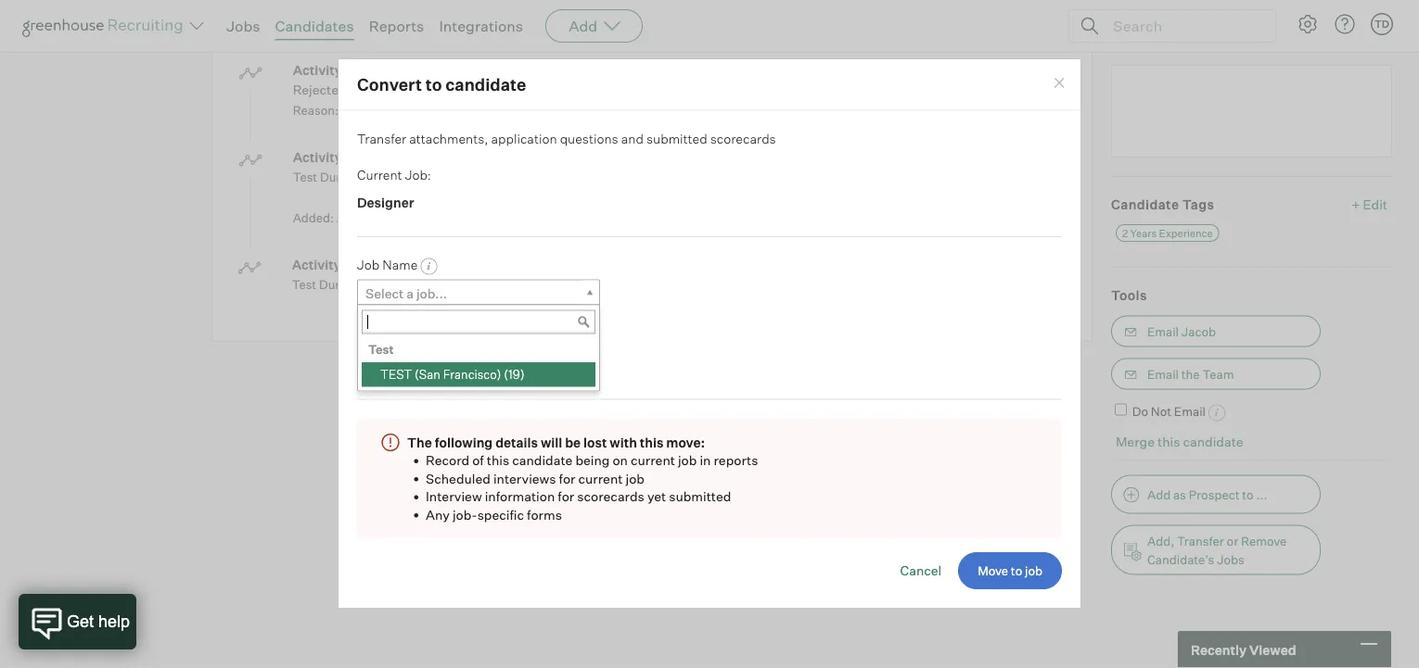 Task type: describe. For each thing, give the bounding box(es) containing it.
0 vertical spatial for
[[559, 471, 575, 487]]

add button
[[545, 9, 643, 43]]

prospect
[[1189, 488, 1239, 503]]

be
[[565, 435, 581, 451]]

altered
[[373, 170, 413, 185]]

0 vertical spatial activity
[[293, 63, 342, 79]]

scorecards inside the following details will be lost with this move: record of this candidate being on current job in reports scheduled interviews for current job interview information for scorecards yet submitted any job-specific forms
[[577, 489, 644, 505]]

select a job...
[[365, 286, 447, 302]]

1 vertical spatial job
[[626, 471, 644, 487]]

test up added:
[[293, 170, 317, 185]]

transfer inside 'add, transfer or remove candidate's jobs'
[[1177, 534, 1224, 549]]

email for email the team
[[1147, 367, 1179, 382]]

candidate
[[1111, 197, 1179, 213]]

+ edit link
[[1347, 193, 1392, 218]]

reports
[[369, 17, 424, 35]]

jobs link
[[226, 17, 260, 35]]

test (san francisco) (19)
[[380, 367, 524, 382]]

rejected
[[293, 82, 347, 98]]

submitted inside the following details will be lost with this move: record of this candidate being on current job in reports scheduled interviews for current job interview information for scorecards yet submitted any job-specific forms
[[669, 489, 731, 505]]

activity inside activity test dummy added emery johnson through greenhouse.
[[292, 257, 341, 274]]

0 vertical spatial submitted
[[646, 131, 707, 147]]

1 horizontal spatial years
[[1130, 227, 1157, 240]]

test inside option
[[380, 367, 412, 382]]

jacob
[[1181, 325, 1216, 340]]

interviews
[[493, 471, 556, 487]]

do
[[1132, 405, 1148, 419]]

from for rejected
[[349, 82, 378, 98]]

2:56pm
[[1025, 63, 1068, 78]]

merge
[[1116, 434, 1155, 450]]

@mentions
[[1333, 40, 1392, 54]]

transfer attachments, application questions and submitted scorecards
[[357, 131, 776, 147]]

from for unrejected
[[358, 16, 384, 31]]

add as prospect to ... button
[[1111, 476, 1321, 515]]

test inside 'test' option
[[368, 343, 394, 358]]

interview
[[426, 489, 482, 505]]

integrations link
[[439, 17, 523, 35]]

current job:
[[357, 167, 431, 183]]

candidates
[[275, 17, 354, 35]]

viewed
[[1249, 642, 1296, 658]]

test dumtwo altered this person's tags:
[[293, 170, 519, 185]]

add, transfer or remove candidate's jobs
[[1147, 534, 1287, 568]]

add as prospect to ...
[[1147, 488, 1267, 503]]

reports link
[[369, 17, 424, 35]]

email jacob
[[1147, 325, 1216, 340]]

select for select a job...
[[365, 286, 404, 302]]

email the team
[[1147, 367, 1234, 382]]

forms
[[527, 507, 562, 524]]

application
[[491, 131, 557, 147]]

activity test dummy added emery johnson through greenhouse.
[[292, 257, 615, 293]]

make
[[1111, 39, 1147, 55]]

Search text field
[[1108, 13, 1259, 39]]

through
[[495, 278, 540, 293]]

the following details will be lost with this move: record of this candidate being on current job in reports scheduled interviews for current job interview information for scorecards yet submitted any job-specific forms
[[407, 435, 758, 524]]

any
[[426, 507, 450, 524]]

cancel link
[[900, 563, 942, 580]]

a for select
[[406, 286, 414, 302]]

test inside activity test dummy added emery johnson through greenhouse.
[[292, 278, 316, 293]]

candidates link
[[275, 17, 354, 35]]

candidate inside the following details will be lost with this move: record of this candidate being on current job in reports scheduled interviews for current job interview information for scorecards yet submitted any job-specific forms
[[512, 453, 573, 469]]

this right the altered
[[416, 170, 437, 185]]

dummy
[[319, 278, 364, 293]]

onsite
[[378, 104, 415, 118]]

job stage
[[357, 327, 417, 343]]

being
[[575, 453, 610, 469]]

td button
[[1367, 9, 1397, 39]]

greenhouse.
[[543, 278, 615, 293]]

candidate tags
[[1111, 197, 1214, 213]]

tools
[[1111, 288, 1147, 304]]

td
[[1374, 18, 1389, 30]]

sep
[[947, 63, 969, 78]]

edit
[[1363, 197, 1387, 213]]

move:
[[666, 435, 705, 451]]

convert to candidate dialog
[[338, 59, 1081, 610]]

current
[[357, 167, 402, 183]]

0 vertical spatial years
[[346, 211, 377, 226]]

team
[[1202, 367, 1234, 382]]

attachments,
[[409, 131, 488, 147]]

configure image
[[1297, 13, 1319, 35]]

add, transfer or remove candidate's jobs button
[[1111, 526, 1321, 576]]

reason:
[[293, 104, 339, 118]]

do not email
[[1132, 405, 1206, 419]]

select an option
[[365, 352, 465, 369]]

select a job... link
[[357, 280, 600, 307]]

2 years experience link
[[1116, 225, 1219, 243]]

none submit inside the convert to candidate dialog
[[958, 553, 1062, 590]]

1 vertical spatial activity
[[293, 150, 342, 166]]

not
[[1151, 405, 1171, 419]]

person's
[[439, 170, 488, 185]]

0 horizontal spatial current
[[578, 471, 623, 487]]

2 vertical spatial dumtwo
[[320, 170, 371, 185]]

note
[[1161, 39, 1193, 55]]

20,
[[972, 63, 990, 78]]

merge this candidate link
[[1116, 434, 1243, 450]]

emery
[[404, 278, 441, 293]]

information
[[485, 489, 555, 505]]

select for select an option
[[365, 352, 404, 369]]

convert
[[357, 74, 422, 95]]

added: 2 years experience
[[293, 211, 444, 226]]

added:
[[293, 211, 334, 226]]

make a note
[[1111, 39, 1193, 55]]



Task type: vqa. For each thing, say whether or not it's contained in the screenshot.
Recently Viewed at the bottom of page
yes



Task type: locate. For each thing, give the bounding box(es) containing it.
integrations
[[439, 17, 523, 35]]

+ edit
[[1352, 197, 1387, 213]]

details
[[495, 435, 538, 451]]

test inside 'rejected from test by test dumtwo reason: failed onsite'
[[381, 82, 415, 98]]

add for add as prospect to ...
[[1147, 488, 1171, 503]]

tags
[[1182, 197, 1214, 213]]

1 horizontal spatial to
[[1242, 488, 1254, 503]]

1 vertical spatial experience
[[1159, 227, 1213, 240]]

candidate down integrations
[[445, 74, 526, 95]]

email left the
[[1147, 367, 1179, 382]]

(san
[[415, 367, 440, 382]]

select an option link
[[357, 349, 600, 372]]

dumtwo for unrejected
[[465, 16, 516, 31]]

0 vertical spatial test
[[387, 16, 419, 31]]

0 vertical spatial to
[[425, 74, 442, 95]]

1 vertical spatial scorecards
[[577, 489, 644, 505]]

0 vertical spatial add
[[569, 17, 597, 35]]

this right with
[[640, 435, 664, 451]]

from up failed
[[349, 82, 378, 98]]

jobs left candidates link
[[226, 17, 260, 35]]

test up onsite
[[381, 82, 415, 98]]

td button
[[1371, 13, 1393, 35]]

0 vertical spatial experience
[[380, 211, 444, 226]]

to right convert
[[425, 74, 442, 95]]

experience
[[380, 211, 444, 226], [1159, 227, 1213, 240]]

job
[[357, 257, 379, 274], [357, 327, 379, 343]]

None submit
[[958, 553, 1062, 590]]

candidate down 'will'
[[512, 453, 573, 469]]

added
[[366, 278, 402, 293]]

submitted down in
[[669, 489, 731, 505]]

@mentions link
[[1333, 38, 1392, 56]]

1 horizontal spatial scorecards
[[710, 131, 776, 147]]

test for unrejected
[[387, 16, 419, 31]]

jobs down or
[[1217, 553, 1244, 568]]

by up attachments,
[[418, 82, 433, 98]]

1 vertical spatial dumtwo
[[465, 82, 520, 98]]

0 horizontal spatial 2
[[337, 211, 343, 226]]

jobs inside 'add, transfer or remove candidate's jobs'
[[1217, 553, 1244, 568]]

0 vertical spatial jobs
[[226, 17, 260, 35]]

this right of
[[487, 453, 509, 469]]

years down candidate
[[1130, 227, 1157, 240]]

1 horizontal spatial add
[[1147, 488, 1171, 503]]

1 vertical spatial job
[[357, 327, 379, 343]]

1 vertical spatial select
[[365, 352, 404, 369]]

candidate up prospect
[[1183, 434, 1243, 450]]

submitted right the and in the left top of the page
[[646, 131, 707, 147]]

0 vertical spatial transfer
[[357, 131, 406, 147]]

francisco)
[[443, 367, 501, 382]]

transfer up candidate's at bottom right
[[1177, 534, 1224, 549]]

job left in
[[678, 453, 697, 469]]

Do Not Email checkbox
[[1115, 405, 1127, 417]]

activity up rejected
[[293, 63, 342, 79]]

current down "being"
[[578, 471, 623, 487]]

select down job name
[[365, 286, 404, 302]]

test left "dummy"
[[292, 278, 316, 293]]

0 horizontal spatial years
[[346, 211, 377, 226]]

scorecards
[[710, 131, 776, 147], [577, 489, 644, 505]]

1 vertical spatial 2
[[1122, 227, 1128, 240]]

2 vertical spatial test
[[380, 367, 412, 382]]

1 vertical spatial add
[[1147, 488, 1171, 503]]

2023
[[993, 63, 1022, 78]]

dumtwo up application
[[465, 82, 520, 98]]

...
[[1256, 488, 1267, 503]]

questions
[[560, 131, 618, 147]]

job for job name
[[357, 257, 379, 274]]

select
[[365, 286, 404, 302], [365, 352, 404, 369]]

dumtwo
[[465, 16, 516, 31], [465, 82, 520, 98], [320, 170, 371, 185]]

to inside button
[[1242, 488, 1254, 503]]

2 years experience
[[1122, 227, 1213, 240]]

None text field
[[1111, 65, 1392, 158], [362, 311, 595, 335], [1111, 65, 1392, 158], [362, 311, 595, 335]]

1 horizontal spatial transfer
[[1177, 534, 1224, 549]]

job-
[[453, 507, 477, 524]]

0 horizontal spatial scorecards
[[577, 489, 644, 505]]

1 vertical spatial years
[[1130, 227, 1157, 240]]

1 vertical spatial a
[[406, 286, 414, 302]]

1 vertical spatial for
[[558, 489, 574, 505]]

0 vertical spatial email
[[1147, 325, 1179, 340]]

years
[[346, 211, 377, 226], [1130, 227, 1157, 240]]

test left (san
[[380, 367, 412, 382]]

of
[[472, 453, 484, 469]]

activity down reason:
[[293, 150, 342, 166]]

experience down test dumtwo altered this person's tags:
[[380, 211, 444, 226]]

0 vertical spatial a
[[1150, 39, 1158, 55]]

1 vertical spatial email
[[1147, 367, 1179, 382]]

0 horizontal spatial to
[[425, 74, 442, 95]]

transfer down onsite
[[357, 131, 406, 147]]

a left note at the right
[[1150, 39, 1158, 55]]

from right unrejected
[[358, 16, 384, 31]]

by for unrejected
[[422, 16, 435, 31]]

a left job...
[[406, 286, 414, 302]]

job...
[[416, 286, 447, 302]]

job for job stage
[[357, 327, 379, 343]]

greenhouse recruiting image
[[22, 15, 189, 37]]

candidate for merge this candidate
[[1183, 434, 1243, 450]]

reports
[[714, 453, 758, 469]]

by inside 'rejected from test by test dumtwo reason: failed onsite'
[[418, 82, 433, 98]]

email for email jacob
[[1147, 325, 1179, 340]]

job:
[[405, 167, 431, 183]]

job left the stage
[[357, 327, 379, 343]]

0 vertical spatial scorecards
[[710, 131, 776, 147]]

test for rejected
[[381, 82, 415, 98]]

by left integrations link
[[422, 16, 435, 31]]

0 horizontal spatial transfer
[[357, 131, 406, 147]]

select inside select an option link
[[365, 352, 404, 369]]

years down current
[[346, 211, 377, 226]]

add inside add popup button
[[569, 17, 597, 35]]

dumtwo up convert to candidate
[[465, 16, 516, 31]]

candidate for convert to candidate
[[445, 74, 526, 95]]

1 vertical spatial candidate
[[1183, 434, 1243, 450]]

0 vertical spatial by
[[422, 16, 435, 31]]

close image
[[1052, 76, 1067, 91]]

a for make
[[1150, 39, 1158, 55]]

0 vertical spatial current
[[631, 453, 675, 469]]

from inside 'rejected from test by test dumtwo reason: failed onsite'
[[349, 82, 378, 98]]

by for rejected
[[418, 82, 433, 98]]

add for add
[[569, 17, 597, 35]]

1 vertical spatial by
[[418, 82, 433, 98]]

1 select from the top
[[365, 286, 404, 302]]

1 horizontal spatial 2
[[1122, 227, 1128, 240]]

record
[[426, 453, 469, 469]]

to left ...
[[1242, 488, 1254, 503]]

activity up "dummy"
[[292, 257, 341, 274]]

email the team button
[[1111, 359, 1321, 391]]

1 horizontal spatial current
[[631, 453, 675, 469]]

test right reports
[[438, 16, 463, 31]]

for down "being"
[[559, 471, 575, 487]]

current right on
[[631, 453, 675, 469]]

select inside select a job... link
[[365, 286, 404, 302]]

with
[[610, 435, 637, 451]]

transfer inside the convert to candidate dialog
[[357, 131, 406, 147]]

2 down candidate
[[1122, 227, 1128, 240]]

add,
[[1147, 534, 1174, 549]]

dumtwo for rejected
[[465, 82, 520, 98]]

email left jacob
[[1147, 325, 1179, 340]]

option
[[424, 352, 465, 369]]

1 horizontal spatial a
[[1150, 39, 1158, 55]]

add inside add as prospect to ... button
[[1147, 488, 1171, 503]]

0 vertical spatial select
[[365, 286, 404, 302]]

2 vertical spatial email
[[1174, 405, 1206, 419]]

1 job from the top
[[357, 257, 379, 274]]

name
[[382, 257, 418, 274]]

email right 'not'
[[1174, 405, 1206, 419]]

test inside 'rejected from test by test dumtwo reason: failed onsite'
[[436, 82, 462, 98]]

1 horizontal spatial job
[[678, 453, 697, 469]]

merge this candidate
[[1116, 434, 1243, 450]]

rejected from test by test dumtwo reason: failed onsite
[[293, 82, 520, 118]]

recently viewed
[[1191, 642, 1296, 658]]

experience down 'tags' at the top right
[[1159, 227, 1213, 240]]

candidate
[[445, 74, 526, 95], [1183, 434, 1243, 450], [512, 453, 573, 469]]

0 vertical spatial job
[[357, 257, 379, 274]]

dumtwo inside 'rejected from test by test dumtwo reason: failed onsite'
[[465, 82, 520, 98]]

recently
[[1191, 642, 1246, 658]]

following
[[435, 435, 493, 451]]

1 vertical spatial test
[[381, 82, 415, 98]]

0 vertical spatial job
[[678, 453, 697, 469]]

email jacob button
[[1111, 316, 1321, 348]]

to inside dialog
[[425, 74, 442, 95]]

convert to candidate
[[357, 74, 526, 95]]

job name
[[357, 257, 418, 274]]

1 vertical spatial submitted
[[669, 489, 731, 505]]

stage
[[382, 327, 417, 343]]

1 vertical spatial from
[[349, 82, 378, 98]]

or
[[1227, 534, 1238, 549]]

2 vertical spatial candidate
[[512, 453, 573, 469]]

in
[[700, 453, 711, 469]]

activity
[[293, 63, 342, 79], [293, 150, 342, 166], [292, 257, 341, 274]]

0 vertical spatial from
[[358, 16, 384, 31]]

0 vertical spatial 2
[[337, 211, 343, 226]]

a inside dialog
[[406, 286, 414, 302]]

test left an
[[368, 343, 394, 358]]

1 vertical spatial jobs
[[1217, 553, 1244, 568]]

1 horizontal spatial jobs
[[1217, 553, 1244, 568]]

(19)
[[504, 367, 524, 382]]

on
[[613, 453, 628, 469]]

failed
[[341, 104, 375, 118]]

0 horizontal spatial jobs
[[226, 17, 260, 35]]

current
[[631, 453, 675, 469], [578, 471, 623, 487]]

submitted
[[646, 131, 707, 147], [669, 489, 731, 505]]

this down do not email
[[1157, 434, 1180, 450]]

test (san francisco) (19) option
[[362, 363, 595, 388]]

the
[[407, 435, 432, 451]]

2 select from the top
[[365, 352, 404, 369]]

job down on
[[626, 471, 644, 487]]

0 vertical spatial candidate
[[445, 74, 526, 95]]

cancel
[[900, 563, 942, 580]]

for up 'forms'
[[558, 489, 574, 505]]

1 vertical spatial to
[[1242, 488, 1254, 503]]

remove
[[1241, 534, 1287, 549]]

job up added
[[357, 257, 379, 274]]

yet
[[647, 489, 666, 505]]

specific
[[477, 507, 524, 524]]

candidate's
[[1147, 553, 1214, 568]]

0 horizontal spatial a
[[406, 286, 414, 302]]

1 vertical spatial transfer
[[1177, 534, 1224, 549]]

0 horizontal spatial experience
[[380, 211, 444, 226]]

test up attachments,
[[436, 82, 462, 98]]

select down job stage
[[365, 352, 404, 369]]

2 vertical spatial activity
[[292, 257, 341, 274]]

1 horizontal spatial experience
[[1159, 227, 1213, 240]]

test option
[[362, 339, 595, 363]]

2 right added:
[[337, 211, 343, 226]]

test up convert
[[387, 16, 419, 31]]

0 vertical spatial dumtwo
[[465, 16, 516, 31]]

0 horizontal spatial job
[[626, 471, 644, 487]]

dumtwo up the added: 2 years experience
[[320, 170, 371, 185]]

2 job from the top
[[357, 327, 379, 343]]

0 horizontal spatial add
[[569, 17, 597, 35]]

1 vertical spatial current
[[578, 471, 623, 487]]

designer
[[357, 195, 414, 211]]

test
[[438, 16, 463, 31], [436, 82, 462, 98], [293, 170, 317, 185], [292, 278, 316, 293], [368, 343, 394, 358]]



